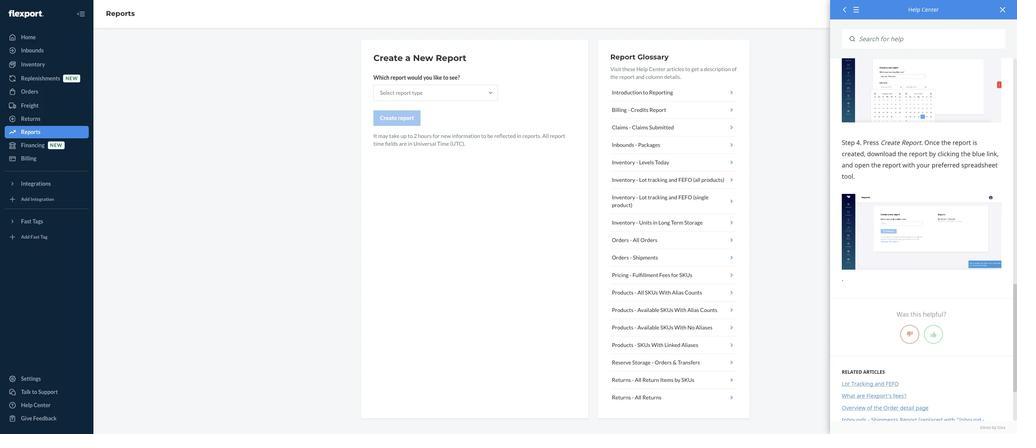 Task type: vqa. For each thing, say whether or not it's contained in the screenshot.
bottommost the Alias
yes



Task type: locate. For each thing, give the bounding box(es) containing it.
in
[[517, 133, 521, 139], [408, 141, 412, 147], [653, 220, 657, 226]]

- for inbounds - shipments report (replaced with "inbound - shipping plan reconciliation" report)
[[868, 417, 870, 424]]

tracking inside inventory - lot tracking and fefo (single product)
[[648, 194, 667, 201]]

1 horizontal spatial a
[[700, 66, 703, 72]]

0 horizontal spatial center
[[34, 403, 51, 409]]

reports
[[106, 9, 135, 18], [21, 129, 40, 135]]

1 horizontal spatial inbounds
[[612, 142, 634, 148]]

billing down introduction
[[612, 107, 627, 113]]

financing
[[21, 142, 45, 149]]

orders up pricing
[[612, 255, 629, 261]]

claims up inbounds - packages
[[612, 124, 628, 131]]

- inside "returns - all return items by skus" button
[[632, 377, 634, 384]]

give feedback
[[21, 416, 57, 422]]

lot up the "what"
[[842, 381, 850, 388]]

0 vertical spatial in
[[517, 133, 521, 139]]

by
[[675, 377, 680, 384], [992, 425, 996, 431]]

orders for orders - shipments
[[612, 255, 629, 261]]

skus inside products - all skus with alias counts button
[[645, 290, 658, 296]]

0 horizontal spatial for
[[433, 133, 440, 139]]

report left the type
[[396, 90, 411, 96]]

and inside button
[[668, 177, 677, 183]]

tracking down inventory - lot tracking and fefo (all products)
[[648, 194, 667, 201]]

to left 2
[[408, 133, 413, 139]]

freight link
[[5, 100, 89, 112]]

- left credits
[[628, 107, 630, 113]]

fefo inside button
[[678, 177, 692, 183]]

0 vertical spatial fefo
[[678, 177, 692, 183]]

by right "items"
[[675, 377, 680, 384]]

report right reports.
[[550, 133, 565, 139]]

are
[[399, 141, 407, 147], [857, 393, 865, 400]]

report up see?
[[436, 53, 466, 63]]

transfers
[[678, 360, 700, 366]]

for inside it may take up to 2 hours for new information to be reflected in reports. all report time fields are in universal time (utc).
[[433, 133, 440, 139]]

0 horizontal spatial claims
[[612, 124, 628, 131]]

this
[[911, 311, 921, 319]]

of
[[732, 66, 737, 72], [867, 405, 872, 412]]

0 horizontal spatial in
[[408, 141, 412, 147]]

and down inventory - lot tracking and fefo (all products) button at the right of page
[[668, 194, 677, 201]]

inventory down product)
[[612, 220, 635, 226]]

inventory - units in long term storage
[[612, 220, 703, 226]]

in left long
[[653, 220, 657, 226]]

1 vertical spatial a
[[700, 66, 703, 72]]

available for products - available skus with no aliases
[[637, 325, 659, 331]]

and up the flexport's
[[875, 381, 884, 388]]

fefo for (single
[[678, 194, 692, 201]]

2 vertical spatial in
[[653, 220, 657, 226]]

- for inbounds - packages
[[635, 142, 637, 148]]

the down visit
[[610, 74, 618, 80]]

report for create report
[[398, 115, 414, 121]]

fees
[[659, 272, 670, 279]]

with for products - all skus with alias counts
[[659, 290, 671, 296]]

2 vertical spatial inbounds
[[842, 417, 866, 424]]

type
[[412, 90, 423, 96]]

orders inside button
[[612, 255, 629, 261]]

- for products - all skus with alias counts
[[634, 290, 636, 296]]

inventory link
[[5, 58, 89, 71]]

1 vertical spatial add
[[21, 235, 30, 240]]

0 horizontal spatial a
[[405, 53, 411, 63]]

billing down the financing
[[21, 155, 36, 162]]

new up billing link
[[50, 143, 62, 149]]

alias for products - available skus with alias counts
[[687, 307, 699, 314]]

to inside visit these help center articles to get a description of the report and column details.
[[685, 66, 690, 72]]

available down 'products - all skus with alias counts'
[[637, 307, 659, 314]]

aliases right no
[[696, 325, 712, 331]]

3 products from the top
[[612, 325, 633, 331]]

add for add fast tag
[[21, 235, 30, 240]]

0 vertical spatial create
[[373, 53, 403, 63]]

1 horizontal spatial alias
[[687, 307, 699, 314]]

with left no
[[674, 325, 686, 331]]

0 horizontal spatial help center
[[21, 403, 51, 409]]

add integration link
[[5, 194, 89, 206]]

- for pricing - fulfillment fees for skus
[[630, 272, 631, 279]]

fefo for (all
[[678, 177, 692, 183]]

home
[[21, 34, 36, 40]]

talk to support button
[[5, 387, 89, 399]]

to
[[685, 66, 690, 72], [443, 74, 448, 81], [643, 89, 648, 96], [408, 133, 413, 139], [481, 133, 486, 139], [32, 389, 37, 396]]

0 vertical spatial center
[[922, 6, 939, 13]]

center up search search box
[[922, 6, 939, 13]]

time
[[437, 141, 449, 147]]

are down tracking
[[857, 393, 865, 400]]

settings
[[21, 376, 41, 383]]

1 horizontal spatial center
[[649, 66, 666, 72]]

in left reports.
[[517, 133, 521, 139]]

all down the fulfillment
[[637, 290, 644, 296]]

- inside products - all skus with alias counts button
[[634, 290, 636, 296]]

0 horizontal spatial storage
[[632, 360, 651, 366]]

products inside products - available skus with alias counts "button"
[[612, 307, 633, 314]]

returns - all return items by skus
[[612, 377, 694, 384]]

1 horizontal spatial the
[[874, 405, 882, 412]]

1 horizontal spatial claims
[[632, 124, 648, 131]]

1 vertical spatial articles
[[863, 369, 885, 376]]

0 horizontal spatial shipments
[[633, 255, 658, 261]]

a right the get
[[700, 66, 703, 72]]

2 available from the top
[[637, 325, 659, 331]]

introduction to reporting
[[612, 89, 673, 96]]

help down the report glossary
[[636, 66, 648, 72]]

1 vertical spatial are
[[857, 393, 865, 400]]

of right description
[[732, 66, 737, 72]]

returns link
[[5, 113, 89, 125]]

alias inside button
[[672, 290, 684, 296]]

1 horizontal spatial reports link
[[106, 9, 135, 18]]

information
[[452, 133, 480, 139]]

packages
[[638, 142, 660, 148]]

all right reports.
[[542, 133, 549, 139]]

shipments inside the orders - shipments button
[[633, 255, 658, 261]]

with inside "button"
[[674, 307, 686, 314]]

storage up "return"
[[632, 360, 651, 366]]

and inside inventory - lot tracking and fefo (single product)
[[668, 194, 677, 201]]

1 add from the top
[[21, 197, 30, 203]]

- up orders - shipments
[[630, 237, 632, 244]]

report up select report type
[[390, 74, 406, 81]]

- inside "claims - claims submitted" button
[[629, 124, 631, 131]]

0 horizontal spatial reports
[[21, 129, 40, 135]]

1 tracking from the top
[[648, 177, 667, 183]]

report inside button
[[649, 107, 666, 113]]

articles up lot tracking and fefo
[[863, 369, 885, 376]]

integration
[[31, 197, 54, 203]]

4 products from the top
[[612, 342, 633, 349]]

products - available skus with alias counts button
[[610, 302, 737, 320]]

- up inbounds - packages
[[629, 124, 631, 131]]

be
[[487, 133, 493, 139]]

help inside visit these help center articles to get a description of the report and column details.
[[636, 66, 648, 72]]

skus down products - available skus with alias counts
[[660, 325, 673, 331]]

product)
[[612, 202, 632, 209]]

a left "new"
[[405, 53, 411, 63]]

1 claims from the left
[[612, 124, 628, 131]]

- up inventory - units in long term storage
[[636, 194, 638, 201]]

- inside products - available skus with no aliases 'button'
[[634, 325, 636, 331]]

create
[[373, 53, 403, 63], [380, 115, 397, 121]]

0 horizontal spatial alias
[[672, 290, 684, 296]]

help
[[908, 6, 920, 13], [636, 66, 648, 72], [21, 403, 33, 409]]

center down talk to support
[[34, 403, 51, 409]]

inventory inside button
[[612, 159, 635, 166]]

- inside inventory - lot tracking and fefo (single product)
[[636, 194, 638, 201]]

- inside inventory - levels today button
[[636, 159, 638, 166]]

dixa
[[997, 425, 1005, 431]]

for right fees
[[671, 272, 678, 279]]

report inside the inbounds - shipments report (replaced with "inbound - shipping plan reconciliation" report)
[[900, 417, 917, 424]]

- inside inventory - units in long term storage button
[[636, 220, 638, 226]]

0 vertical spatial new
[[66, 76, 78, 82]]

1 vertical spatial tracking
[[648, 194, 667, 201]]

inventory for inventory - units in long term storage
[[612, 220, 635, 226]]

fefo up fees?
[[886, 381, 899, 388]]

- left packages
[[635, 142, 637, 148]]

lot tracking and fefo
[[842, 381, 899, 388]]

1 vertical spatial center
[[649, 66, 666, 72]]

report for which report would you like to see?
[[390, 74, 406, 81]]

skus inside products - available skus with alias counts "button"
[[660, 307, 673, 314]]

products for products - available skus with alias counts
[[612, 307, 633, 314]]

in left universal
[[408, 141, 412, 147]]

- left units
[[636, 220, 638, 226]]

with down fees
[[659, 290, 671, 296]]

inventory up product)
[[612, 194, 635, 201]]

1 vertical spatial counts
[[700, 307, 717, 314]]

introduction to reporting button
[[610, 84, 737, 102]]

orders - shipments
[[612, 255, 658, 261]]

0 vertical spatial the
[[610, 74, 618, 80]]

0 horizontal spatial help
[[21, 403, 33, 409]]

tracking inside button
[[648, 177, 667, 183]]

alias inside "button"
[[687, 307, 699, 314]]

1 vertical spatial of
[[867, 405, 872, 412]]

inventory inside inventory - lot tracking and fefo (single product)
[[612, 194, 635, 201]]

2 horizontal spatial new
[[441, 133, 451, 139]]

- inside inventory - lot tracking and fefo (all products) button
[[636, 177, 638, 183]]

orders left &
[[655, 360, 672, 366]]

1 vertical spatial lot
[[639, 194, 647, 201]]

inventory up replenishments on the left top of page
[[21, 61, 45, 68]]

billing - credits report button
[[610, 102, 737, 119]]

add for add integration
[[21, 197, 30, 203]]

linked
[[664, 342, 680, 349]]

with
[[659, 290, 671, 296], [674, 307, 686, 314], [674, 325, 686, 331], [651, 342, 663, 349]]

create up may
[[380, 115, 397, 121]]

shipments
[[633, 255, 658, 261], [871, 417, 898, 424]]

in inside button
[[653, 220, 657, 226]]

- for returns - all returns
[[632, 395, 634, 401]]

- for products - available skus with no aliases
[[634, 325, 636, 331]]

help center up give feedback
[[21, 403, 51, 409]]

alias down pricing - fulfillment fees for skus button
[[672, 290, 684, 296]]

0 vertical spatial shipments
[[633, 255, 658, 261]]

inventory - lot tracking and fefo (single product) button
[[610, 189, 737, 215]]

1 vertical spatial the
[[874, 405, 882, 412]]

1 horizontal spatial for
[[671, 272, 678, 279]]

tracking
[[851, 381, 873, 388]]

inventory down the inventory - levels today
[[612, 177, 635, 183]]

1 vertical spatial aliases
[[681, 342, 698, 349]]

1 horizontal spatial are
[[857, 393, 865, 400]]

elevio by dixa
[[980, 425, 1005, 431]]

fefo left (all
[[678, 177, 692, 183]]

skus down the orders - shipments button
[[679, 272, 692, 279]]

reports.
[[522, 133, 541, 139]]

claims down credits
[[632, 124, 648, 131]]

new
[[413, 53, 433, 63]]

help up search search box
[[908, 6, 920, 13]]

counts inside products - available skus with alias counts "button"
[[700, 307, 717, 314]]

2 products from the top
[[612, 307, 633, 314]]

shipments up the fulfillment
[[633, 255, 658, 261]]

1 horizontal spatial new
[[66, 76, 78, 82]]

shipments for orders
[[633, 255, 658, 261]]

- up 'returns - all return items by skus' on the bottom of page
[[652, 360, 654, 366]]

- inside products - available skus with alias counts "button"
[[634, 307, 636, 314]]

report inside button
[[398, 115, 414, 121]]

available up "products - skus with linked aliases"
[[637, 325, 659, 331]]

fefo left (single
[[678, 194, 692, 201]]

lot for inventory - lot tracking and fefo (all products)
[[639, 177, 647, 183]]

inbounds for inbounds - packages
[[612, 142, 634, 148]]

1 horizontal spatial billing
[[612, 107, 627, 113]]

0 vertical spatial alias
[[672, 290, 684, 296]]

1 horizontal spatial reports
[[106, 9, 135, 18]]

center
[[922, 6, 939, 13], [649, 66, 666, 72], [34, 403, 51, 409]]

- down orders - all orders
[[630, 255, 632, 261]]

- inside products - skus with linked aliases button
[[634, 342, 636, 349]]

(single
[[693, 194, 709, 201]]

- for returns - all return items by skus
[[632, 377, 634, 384]]

inbounds
[[21, 47, 44, 54], [612, 142, 634, 148], [842, 417, 866, 424]]

new up orders link
[[66, 76, 78, 82]]

available inside products - available skus with no aliases 'button'
[[637, 325, 659, 331]]

create for create report
[[380, 115, 397, 121]]

1 vertical spatial fefo
[[678, 194, 692, 201]]

1 products from the top
[[612, 290, 633, 296]]

1 horizontal spatial help center
[[908, 6, 939, 13]]

1 vertical spatial new
[[441, 133, 451, 139]]

would
[[407, 74, 422, 81]]

with down products - all skus with alias counts button
[[674, 307, 686, 314]]

products - all skus with alias counts
[[612, 290, 702, 296]]

0 vertical spatial tracking
[[648, 177, 667, 183]]

products)
[[701, 177, 724, 183]]

fast
[[21, 218, 31, 225], [31, 235, 39, 240]]

0 vertical spatial reports
[[106, 9, 135, 18]]

0 vertical spatial available
[[637, 307, 659, 314]]

shipments down overview of the order detail page
[[871, 417, 898, 424]]

- up "products - skus with linked aliases"
[[634, 325, 636, 331]]

visit
[[610, 66, 621, 72]]

all left "return"
[[635, 377, 641, 384]]

inbounds - shipments report (replaced with "inbound - shipping plan reconciliation" report)
[[842, 417, 984, 432]]

new up time
[[441, 133, 451, 139]]

- inside returns - all returns button
[[632, 395, 634, 401]]

tracking
[[648, 177, 667, 183], [648, 194, 667, 201]]

1 vertical spatial billing
[[21, 155, 36, 162]]

orders
[[21, 88, 38, 95], [612, 237, 629, 244], [640, 237, 657, 244], [612, 255, 629, 261], [655, 360, 672, 366]]

- down the inventory - levels today
[[636, 177, 638, 183]]

- for billing - credits report
[[628, 107, 630, 113]]

- down 'returns - all return items by skus' on the bottom of page
[[632, 395, 634, 401]]

0 horizontal spatial reports link
[[5, 126, 89, 139]]

report down 'these'
[[619, 74, 635, 80]]

orders for orders
[[21, 88, 38, 95]]

elevio by dixa link
[[842, 425, 1005, 431]]

- inside the orders - shipments button
[[630, 255, 632, 261]]

add left integration
[[21, 197, 30, 203]]

1 horizontal spatial shipments
[[871, 417, 898, 424]]

fields
[[385, 141, 398, 147]]

0 horizontal spatial inbounds
[[21, 47, 44, 54]]

inventory for inventory
[[21, 61, 45, 68]]

0 vertical spatial fast
[[21, 218, 31, 225]]

counts inside products - all skus with alias counts button
[[685, 290, 702, 296]]

2 claims from the left
[[632, 124, 648, 131]]

help center up search search box
[[908, 6, 939, 13]]

all up orders - shipments
[[633, 237, 639, 244]]

0 horizontal spatial of
[[732, 66, 737, 72]]

- inside pricing - fulfillment fees for skus button
[[630, 272, 631, 279]]

lot inside button
[[639, 177, 647, 183]]

shipments inside the inbounds - shipments report (replaced with "inbound - shipping plan reconciliation" report)
[[871, 417, 898, 424]]

2 vertical spatial new
[[50, 143, 62, 149]]

0 vertical spatial help
[[908, 6, 920, 13]]

1 vertical spatial shipments
[[871, 417, 898, 424]]

settings link
[[5, 373, 89, 386]]

returns for returns
[[21, 116, 40, 122]]

alias up no
[[687, 307, 699, 314]]

with for products - available skus with alias counts
[[674, 307, 686, 314]]

give
[[21, 416, 32, 422]]

- left levels at the right top of the page
[[636, 159, 638, 166]]

and down inventory - levels today button
[[668, 177, 677, 183]]

- up reserve storage - orders & transfers
[[634, 342, 636, 349]]

help up the give
[[21, 403, 33, 409]]

lot up units
[[639, 194, 647, 201]]

0 vertical spatial articles
[[667, 66, 684, 72]]

products for products - skus with linked aliases
[[612, 342, 633, 349]]

create inside button
[[380, 115, 397, 121]]

inbounds inside the inbounds - shipments report (replaced with "inbound - shipping plan reconciliation" report)
[[842, 417, 866, 424]]

available
[[637, 307, 659, 314], [637, 325, 659, 331]]

returns for returns - all return items by skus
[[612, 377, 631, 384]]

1 vertical spatial for
[[671, 272, 678, 279]]

0 horizontal spatial billing
[[21, 155, 36, 162]]

- inside orders - all orders button
[[630, 237, 632, 244]]

1 vertical spatial inbounds
[[612, 142, 634, 148]]

see?
[[449, 74, 460, 81]]

1 horizontal spatial articles
[[863, 369, 885, 376]]

fefo inside inventory - lot tracking and fefo (single product)
[[678, 194, 692, 201]]

add down fast tags
[[21, 235, 30, 240]]

report inside visit these help center articles to get a description of the report and column details.
[[619, 74, 635, 80]]

- down 'products - all skus with alias counts'
[[634, 307, 636, 314]]

returns - all returns button
[[610, 390, 737, 407]]

products - available skus with no aliases
[[612, 325, 712, 331]]

0 horizontal spatial the
[[610, 74, 618, 80]]

articles up 'details.'
[[667, 66, 684, 72]]

add integration
[[21, 197, 54, 203]]

2 vertical spatial lot
[[842, 381, 850, 388]]

available inside products - available skus with alias counts "button"
[[637, 307, 659, 314]]

term
[[671, 220, 683, 226]]

1 vertical spatial alias
[[687, 307, 699, 314]]

all down 'returns - all return items by skus' on the bottom of page
[[635, 395, 641, 401]]

0 vertical spatial reports link
[[106, 9, 135, 18]]

the down the flexport's
[[874, 405, 882, 412]]

products inside products - all skus with alias counts button
[[612, 290, 633, 296]]

1 vertical spatial create
[[380, 115, 397, 121]]

claims
[[612, 124, 628, 131], [632, 124, 648, 131]]

2 horizontal spatial inbounds
[[842, 417, 866, 424]]

skus up reserve storage - orders & transfers
[[637, 342, 650, 349]]

0 vertical spatial inbounds
[[21, 47, 44, 54]]

1 available from the top
[[637, 307, 659, 314]]

2 horizontal spatial in
[[653, 220, 657, 226]]

select
[[380, 90, 395, 96]]

all inside button
[[635, 395, 641, 401]]

- right pricing
[[630, 272, 631, 279]]

0 horizontal spatial new
[[50, 143, 62, 149]]

skus inside "returns - all return items by skus" button
[[681, 377, 694, 384]]

inbounds up the inventory - levels today
[[612, 142, 634, 148]]

inventory - lot tracking and fefo (all products)
[[612, 177, 724, 183]]

inbounds inside button
[[612, 142, 634, 148]]

by inside button
[[675, 377, 680, 384]]

integrations
[[21, 181, 51, 187]]

1 vertical spatial available
[[637, 325, 659, 331]]

0 horizontal spatial by
[[675, 377, 680, 384]]

- left "return"
[[632, 377, 634, 384]]

tracking down today
[[648, 177, 667, 183]]

2 horizontal spatial center
[[922, 6, 939, 13]]

- inside billing - credits report button
[[628, 107, 630, 113]]

- down the fulfillment
[[634, 290, 636, 296]]

billing inside button
[[612, 107, 627, 113]]

report
[[436, 53, 466, 63], [610, 53, 635, 62], [649, 107, 666, 113], [900, 417, 917, 424]]

0 vertical spatial counts
[[685, 290, 702, 296]]

- inside inbounds - packages button
[[635, 142, 637, 148]]

returns inside button
[[612, 377, 631, 384]]

0 vertical spatial storage
[[684, 220, 703, 226]]

returns for returns - all returns
[[612, 395, 631, 401]]

skus down pricing - fulfillment fees for skus
[[645, 290, 658, 296]]

- up plan
[[868, 417, 870, 424]]

0 vertical spatial by
[[675, 377, 680, 384]]

products inside products - available skus with no aliases 'button'
[[612, 325, 633, 331]]

of down the 'what are flexport's fees?'
[[867, 405, 872, 412]]

articles
[[667, 66, 684, 72], [863, 369, 885, 376]]

0 vertical spatial for
[[433, 133, 440, 139]]

fast left 'tag'
[[31, 235, 39, 240]]

lot inside inventory - lot tracking and fefo (single product)
[[639, 194, 647, 201]]

report up up
[[398, 115, 414, 121]]

1 vertical spatial help
[[636, 66, 648, 72]]

inbounds link
[[5, 44, 89, 57]]

for up time
[[433, 133, 440, 139]]

0 horizontal spatial are
[[399, 141, 407, 147]]

products inside products - skus with linked aliases button
[[612, 342, 633, 349]]

2 tracking from the top
[[648, 194, 667, 201]]

report down reporting
[[649, 107, 666, 113]]

0 vertical spatial aliases
[[696, 325, 712, 331]]

1 horizontal spatial of
[[867, 405, 872, 412]]

2 add from the top
[[21, 235, 30, 240]]

orders link
[[5, 86, 89, 98]]

orders up freight
[[21, 88, 38, 95]]

1 horizontal spatial by
[[992, 425, 996, 431]]

products
[[612, 290, 633, 296], [612, 307, 633, 314], [612, 325, 633, 331], [612, 342, 633, 349]]

2 vertical spatial center
[[34, 403, 51, 409]]

plan
[[866, 425, 877, 432]]

with inside 'button'
[[674, 325, 686, 331]]

all inside it may take up to 2 hours for new information to be reflected in reports. all report time fields are in universal time (utc).
[[542, 133, 549, 139]]

0 vertical spatial lot
[[639, 177, 647, 183]]

and inside visit these help center articles to get a description of the report and column details.
[[636, 74, 644, 80]]

inbounds for inbounds - shipments report (replaced with "inbound - shipping plan reconciliation" report)
[[842, 417, 866, 424]]



Task type: describe. For each thing, give the bounding box(es) containing it.
what are flexport's fees?
[[842, 393, 907, 400]]

order
[[883, 405, 899, 412]]

these
[[622, 66, 635, 72]]

1 vertical spatial help center
[[21, 403, 51, 409]]

feedback
[[33, 416, 57, 422]]

units
[[639, 220, 652, 226]]

visit these help center articles to get a description of the report and column details.
[[610, 66, 737, 80]]

orders down units
[[640, 237, 657, 244]]

reserve storage - orders & transfers button
[[610, 355, 737, 372]]

inventory - lot tracking and fefo (all products) button
[[610, 172, 737, 189]]

are inside it may take up to 2 hours for new information to be reflected in reports. all report time fields are in universal time (utc).
[[399, 141, 407, 147]]

help center link
[[5, 400, 89, 412]]

page
[[916, 405, 929, 412]]

claims - claims submitted button
[[610, 119, 737, 137]]

alias for products - all skus with alias counts
[[672, 290, 684, 296]]

the inside visit these help center articles to get a description of the report and column details.
[[610, 74, 618, 80]]

flexport logo image
[[9, 10, 44, 18]]

- for products - skus with linked aliases
[[634, 342, 636, 349]]

1 vertical spatial reports
[[21, 129, 40, 135]]

- for orders - shipments
[[630, 255, 632, 261]]

shipments for inbounds
[[871, 417, 898, 424]]

return
[[642, 377, 659, 384]]

products for products - all skus with alias counts
[[612, 290, 633, 296]]

credits
[[631, 107, 648, 113]]

to left reporting
[[643, 89, 648, 96]]

counts for products - available skus with alias counts
[[700, 307, 717, 314]]

products - available skus with no aliases button
[[610, 320, 737, 337]]

it
[[373, 133, 377, 139]]

universal
[[413, 141, 436, 147]]

center inside visit these help center articles to get a description of the report and column details.
[[649, 66, 666, 72]]

today
[[655, 159, 669, 166]]

reflected
[[494, 133, 516, 139]]

claims - claims submitted
[[612, 124, 674, 131]]

skus inside products - skus with linked aliases button
[[637, 342, 650, 349]]

inbounds for inbounds
[[21, 47, 44, 54]]

&
[[673, 360, 677, 366]]

orders - all orders
[[612, 237, 657, 244]]

report inside it may take up to 2 hours for new information to be reflected in reports. all report time fields are in universal time (utc).
[[550, 133, 565, 139]]

freight
[[21, 102, 39, 109]]

a inside visit these help center articles to get a description of the report and column details.
[[700, 66, 703, 72]]

inventory - levels today button
[[610, 154, 737, 172]]

report glossary
[[610, 53, 669, 62]]

aliases inside button
[[681, 342, 698, 349]]

of inside visit these help center articles to get a description of the report and column details.
[[732, 66, 737, 72]]

create a new report
[[373, 53, 466, 63]]

fees?
[[893, 393, 907, 400]]

new for financing
[[50, 143, 62, 149]]

to left be
[[481, 133, 486, 139]]

tag
[[40, 235, 47, 240]]

(replaced
[[918, 417, 943, 424]]

create for create a new report
[[373, 53, 403, 63]]

report for select report type
[[396, 90, 411, 96]]

report for inbounds - shipments report (replaced with "inbound - shipping plan reconciliation" report)
[[900, 417, 917, 424]]

fast inside "dropdown button"
[[21, 218, 31, 225]]

submitted
[[649, 124, 674, 131]]

1 vertical spatial reports link
[[5, 126, 89, 139]]

articles inside visit these help center articles to get a description of the report and column details.
[[667, 66, 684, 72]]

close navigation image
[[76, 9, 86, 19]]

inventory - lot tracking and fefo (single product)
[[612, 194, 709, 209]]

new inside it may take up to 2 hours for new information to be reflected in reports. all report time fields are in universal time (utc).
[[441, 133, 451, 139]]

orders - all orders button
[[610, 232, 737, 250]]

fast tags
[[21, 218, 43, 225]]

lot for inventory - lot tracking and fefo (single product)
[[639, 194, 647, 201]]

(all
[[693, 177, 700, 183]]

returns - all returns
[[612, 395, 661, 401]]

new for replenishments
[[66, 76, 78, 82]]

billing link
[[5, 153, 89, 165]]

to right talk
[[32, 389, 37, 396]]

all for returns - all returns
[[635, 395, 641, 401]]

1 vertical spatial fast
[[31, 235, 39, 240]]

- for claims - claims submitted
[[629, 124, 631, 131]]

inventory - units in long term storage button
[[610, 215, 737, 232]]

helpful?
[[923, 311, 946, 319]]

with for products - available skus with no aliases
[[674, 325, 686, 331]]

add fast tag
[[21, 235, 47, 240]]

take
[[389, 133, 400, 139]]

reserve
[[612, 360, 631, 366]]

reporting
[[649, 89, 673, 96]]

related articles
[[842, 369, 885, 376]]

(utc).
[[450, 141, 465, 147]]

you
[[423, 74, 432, 81]]

all for orders - all orders
[[633, 237, 639, 244]]

long
[[658, 220, 670, 226]]

with left linked
[[651, 342, 663, 349]]

returns - all return items by skus button
[[610, 372, 737, 390]]

0 vertical spatial a
[[405, 53, 411, 63]]

products for products - available skus with no aliases
[[612, 325, 633, 331]]

which
[[373, 74, 389, 81]]

inbounds - packages
[[612, 142, 660, 148]]

replenishments
[[21, 75, 60, 82]]

home link
[[5, 31, 89, 44]]

add fast tag link
[[5, 231, 89, 244]]

skus inside pricing - fulfillment fees for skus button
[[679, 272, 692, 279]]

pricing - fulfillment fees for skus
[[612, 272, 692, 279]]

- inside reserve storage - orders & transfers button
[[652, 360, 654, 366]]

what
[[842, 393, 855, 400]]

1 vertical spatial by
[[992, 425, 996, 431]]

- for orders - all orders
[[630, 237, 632, 244]]

- up the 'elevio'
[[982, 417, 984, 424]]

- for inventory - units in long term storage
[[636, 220, 638, 226]]

was this helpful?
[[897, 311, 946, 319]]

2 vertical spatial help
[[21, 403, 33, 409]]

2 vertical spatial fefo
[[886, 381, 899, 388]]

- for inventory - lot tracking and fefo (all products)
[[636, 177, 638, 183]]

time
[[373, 141, 384, 147]]

related
[[842, 369, 862, 376]]

create report button
[[373, 111, 421, 126]]

introduction
[[612, 89, 642, 96]]

all for returns - all return items by skus
[[635, 377, 641, 384]]

was
[[897, 311, 909, 319]]

Search search field
[[855, 29, 1005, 49]]

1 vertical spatial storage
[[632, 360, 651, 366]]

pricing
[[612, 272, 629, 279]]

all for products - all skus with alias counts
[[637, 290, 644, 296]]

give feedback button
[[5, 413, 89, 426]]

inventory for inventory - levels today
[[612, 159, 635, 166]]

billing for billing
[[21, 155, 36, 162]]

0 vertical spatial help center
[[908, 6, 939, 13]]

2
[[414, 133, 417, 139]]

like
[[433, 74, 442, 81]]

1 vertical spatial in
[[408, 141, 412, 147]]

billing - credits report
[[612, 107, 666, 113]]

billing for billing - credits report
[[612, 107, 627, 113]]

items
[[660, 377, 674, 384]]

talk to support
[[21, 389, 58, 396]]

- for inventory - lot tracking and fefo (single product)
[[636, 194, 638, 201]]

- for inventory - levels today
[[636, 159, 638, 166]]

for inside button
[[671, 272, 678, 279]]

report for billing - credits report
[[649, 107, 666, 113]]

orders - shipments button
[[610, 250, 737, 267]]

no
[[687, 325, 695, 331]]

orders for orders - all orders
[[612, 237, 629, 244]]

1 horizontal spatial storage
[[684, 220, 703, 226]]

inventory for inventory - lot tracking and fefo (single product)
[[612, 194, 635, 201]]

1 horizontal spatial in
[[517, 133, 521, 139]]

description
[[704, 66, 731, 72]]

detail
[[900, 405, 914, 412]]

overview of the order detail page
[[842, 405, 929, 412]]

to right like
[[443, 74, 448, 81]]

pricing - fulfillment fees for skus button
[[610, 267, 737, 285]]

create report
[[380, 115, 414, 121]]

report for create a new report
[[436, 53, 466, 63]]

- for products - available skus with alias counts
[[634, 307, 636, 314]]

skus inside products - available skus with no aliases 'button'
[[660, 325, 673, 331]]

shipping
[[842, 425, 864, 432]]

available for products - available skus with alias counts
[[637, 307, 659, 314]]

report up 'these'
[[610, 53, 635, 62]]

glossary
[[637, 53, 669, 62]]

tracking for (single
[[648, 194, 667, 201]]

may
[[378, 133, 388, 139]]

it may take up to 2 hours for new information to be reflected in reports. all report time fields are in universal time (utc).
[[373, 133, 565, 147]]

reconciliation"
[[878, 425, 917, 432]]

inventory for inventory - lot tracking and fefo (all products)
[[612, 177, 635, 183]]

aliases inside 'button'
[[696, 325, 712, 331]]

tracking for (all
[[648, 177, 667, 183]]

counts for products - all skus with alias counts
[[685, 290, 702, 296]]



